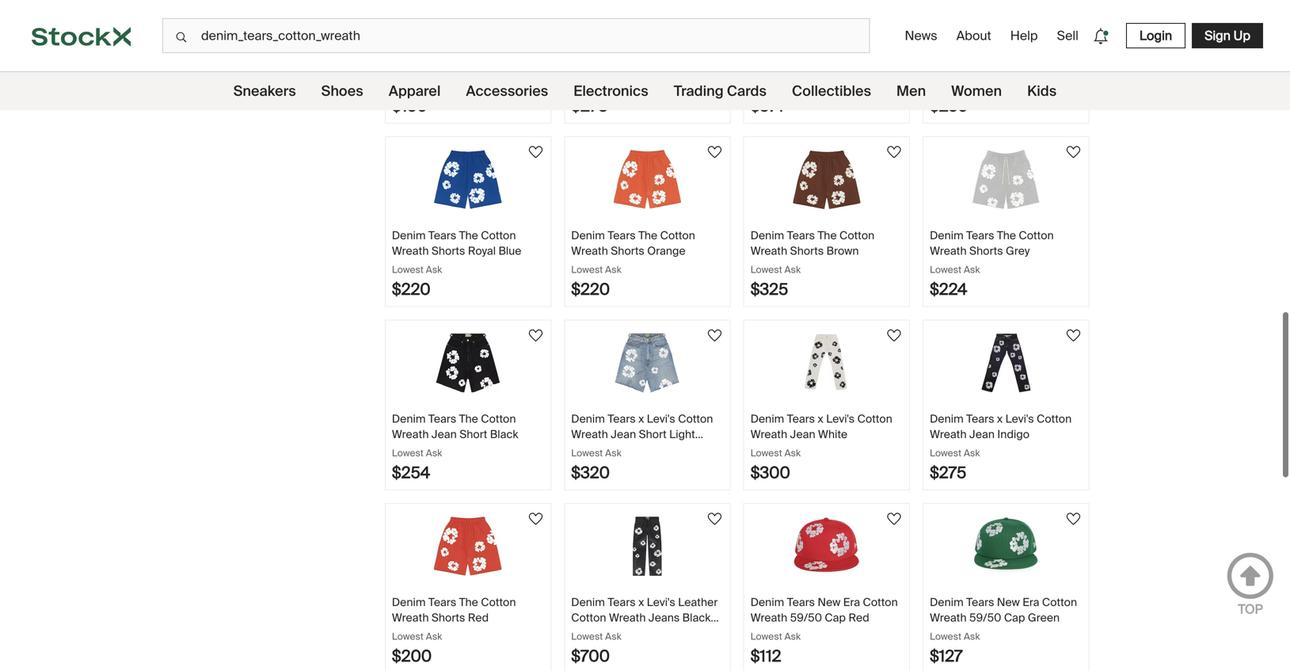 Task type: describe. For each thing, give the bounding box(es) containing it.
accessories
[[466, 82, 549, 100]]

ask inside denim tears the cotton wreath shorts navy lowest ask $278
[[606, 80, 622, 92]]

red inside denim tears the cotton wreath shorts red lowest ask $200
[[468, 610, 489, 625]]

tears for denim tears cotton wreath sweatpant red lowest ask $150
[[429, 45, 457, 59]]

tears for denim tears the cotton wreath shorts green lowest ask $371
[[788, 45, 816, 59]]

denim for denim tears x levi's cotton wreath jean white lowest ask $300
[[751, 412, 785, 426]]

ask inside denim tears new era cotton wreath 59/50 cap green lowest ask $127
[[964, 630, 981, 643]]

denim tears the cotton wreath sweatpants royal blue
[[930, 45, 1061, 90]]

$300
[[751, 463, 791, 483]]

shorts for $371
[[791, 60, 824, 75]]

black inside denim tears the cotton wreath jean short black lowest ask $254
[[490, 427, 519, 442]]

cotton inside denim tears the cotton wreath shorts red lowest ask $200
[[481, 595, 516, 610]]

men
[[897, 82, 927, 100]]

new for $112
[[818, 595, 841, 610]]

collectibles
[[792, 82, 872, 100]]

women
[[952, 82, 1003, 100]]

jean inside denim tears the cotton wreath jean short black lowest ask $254
[[432, 427, 457, 442]]

era for $112
[[844, 595, 861, 610]]

denim tears the cotton wreath shorts orange image
[[592, 150, 703, 209]]

lowest inside lowest ask $236
[[930, 80, 962, 92]]

lowest inside denim tears the cotton wreath shorts orange lowest ask $220
[[572, 264, 603, 276]]

denim for denim tears the cotton wreath shorts brown lowest ask $325
[[751, 228, 785, 243]]

denim tears cotton wreath sweatpant red lowest ask $150
[[392, 45, 534, 116]]

follow image for $220
[[526, 143, 545, 162]]

$150
[[392, 96, 428, 116]]

wreath inside denim tears the cotton wreath jean short black lowest ask $254
[[392, 427, 429, 442]]

jean for denim tears x levi's cotton wreath jean white lowest ask $300
[[791, 427, 816, 442]]

denim for denim tears cotton wreath sweatpant red lowest ask $150
[[392, 45, 426, 59]]

tears for denim tears x levi's cotton wreath jean white lowest ask $300
[[788, 412, 816, 426]]

lowest inside denim tears the cotton wreath shorts green lowest ask $371
[[751, 80, 783, 92]]

denim tears the cotton wreath shorts brown image
[[772, 150, 883, 209]]

denim tears cotton wreath sweatpant red image
[[413, 0, 524, 26]]

denim for denim tears the cotton wreath shorts royal blue lowest ask $220
[[392, 228, 426, 243]]

lowest inside denim tears the cotton wreath shorts brown lowest ask $325
[[751, 264, 783, 276]]

tears for denim tears the cotton wreath jean short black lowest ask $254
[[429, 412, 457, 426]]

cap for $112
[[825, 610, 846, 625]]

denim tears the cotton wreath shorts royal blue lowest ask $220
[[392, 228, 522, 300]]

$220 inside denim tears the cotton wreath shorts orange lowest ask $220
[[572, 279, 610, 300]]

the for denim tears the cotton wreath shorts red lowest ask $200
[[459, 595, 479, 610]]

denim tears the cotton wreath shorts brown lowest ask $325
[[751, 228, 875, 300]]

wreath inside denim tears x levi's cotton wreath jean short light wash
[[572, 427, 609, 442]]

denim tears the cotton wreath shorts orange lowest ask $220
[[572, 228, 696, 300]]

navy
[[648, 60, 673, 75]]

cotton inside the denim tears x levi's leather cotton wreath jeans black denim
[[572, 610, 607, 625]]

shorts for $278
[[611, 60, 645, 75]]

x for white
[[818, 412, 824, 426]]

wreath inside denim tears the cotton wreath shorts orange lowest ask $220
[[572, 243, 609, 258]]

apparel link
[[389, 72, 441, 110]]

ask inside lowest ask $236
[[964, 80, 981, 92]]

tears for denim tears new era cotton wreath 59/50 cap green lowest ask $127
[[967, 595, 995, 610]]

red inside denim tears cotton wreath sweatpant red lowest ask $150
[[450, 60, 470, 75]]

lowest ask $320
[[572, 447, 622, 483]]

tears for denim tears x levi's cotton wreath jean short light wash
[[608, 412, 636, 426]]

the for denim tears the cotton wreath sweatpants royal blue
[[998, 45, 1017, 59]]

royal for shorts
[[468, 243, 496, 258]]

short inside denim tears the cotton wreath jean short black lowest ask $254
[[460, 427, 488, 442]]

wreath inside denim tears x levi's cotton wreath jean indigo lowest ask $275
[[930, 427, 967, 442]]

denim tears x levi's cotton wreath jean indigo lowest ask $275
[[930, 412, 1072, 483]]

follow image for $700
[[706, 510, 725, 529]]

denim for denim tears new era cotton wreath 59/50 cap red lowest ask $112
[[751, 595, 785, 610]]

denim tears the cotton wreath shorts red lowest ask $200
[[392, 595, 516, 666]]

wreath inside denim tears the cotton wreath shorts navy lowest ask $278
[[572, 60, 609, 75]]

cotton inside denim tears x levi's cotton wreath jean indigo lowest ask $275
[[1037, 412, 1072, 426]]

levi's for indigo
[[1006, 412, 1035, 426]]

about link
[[951, 21, 998, 50]]

follow image for $112
[[885, 510, 904, 529]]

lowest inside denim tears cotton wreath sweatpant red lowest ask $150
[[392, 80, 424, 92]]

denim for denim tears the cotton wreath shorts green lowest ask $371
[[751, 45, 785, 59]]

ask inside denim tears the cotton wreath jean short black lowest ask $254
[[426, 447, 442, 459]]

denim tears x levi's cotton wreath jean short light wash
[[572, 412, 714, 457]]

wreath inside denim tears the cotton wreath sweatpants royal blue
[[930, 60, 967, 75]]

cotton inside denim tears cotton wreath sweatpant red lowest ask $150
[[459, 45, 494, 59]]

wreath inside denim tears new era cotton wreath 59/50 cap red lowest ask $112
[[751, 610, 788, 625]]

denim tears new era cotton wreath 59/50 cap red lowest ask $112
[[751, 595, 898, 666]]

product category switcher element
[[0, 72, 1291, 110]]

wreath inside the denim tears x levi's leather cotton wreath jeans black denim
[[609, 610, 646, 625]]

cotton inside denim tears new era cotton wreath 59/50 cap red lowest ask $112
[[863, 595, 898, 610]]

cotton inside denim tears the cotton wreath shorts grey lowest ask $224
[[1019, 228, 1055, 243]]

cotton inside denim tears the cotton wreath jean short black lowest ask $254
[[481, 412, 516, 426]]

electronics
[[574, 82, 649, 100]]

cotton inside denim tears the cotton wreath sweatpants royal blue
[[1019, 45, 1055, 59]]

x for jeans
[[639, 595, 645, 610]]

trading cards
[[674, 82, 767, 100]]

kids link
[[1028, 72, 1057, 110]]

login
[[1140, 27, 1173, 44]]

grey
[[1006, 243, 1031, 258]]

follow image for $220
[[706, 143, 725, 162]]

login button
[[1127, 23, 1186, 48]]

ask inside denim tears cotton wreath sweatpant red lowest ask $150
[[426, 80, 442, 92]]

denim tears x levi's cotton wreath jean short light wash image
[[592, 333, 703, 393]]

wreath inside denim tears the cotton wreath shorts royal blue lowest ask $220
[[392, 243, 429, 258]]

blue for denim tears the cotton wreath sweatpants royal blue
[[930, 75, 953, 90]]

lowest inside denim tears the cotton wreath jean short black lowest ask $254
[[392, 447, 424, 459]]

denim for denim tears the cotton wreath shorts orange lowest ask $220
[[572, 228, 605, 243]]

denim tears the cotton wreath shorts navy lowest ask $278
[[572, 45, 696, 116]]

the for denim tears the cotton wreath shorts grey lowest ask $224
[[998, 228, 1017, 243]]

green inside denim tears the cotton wreath shorts green lowest ask $371
[[827, 60, 859, 75]]

$224
[[930, 279, 968, 300]]

denim tears the cotton wreath shorts grey lowest ask $224
[[930, 228, 1055, 300]]

the for denim tears the cotton wreath shorts brown lowest ask $325
[[818, 228, 837, 243]]

$278
[[572, 96, 609, 116]]

the for denim tears the cotton wreath jean short black lowest ask $254
[[459, 412, 479, 426]]

sweatpant
[[392, 60, 447, 75]]

follow image for $275
[[1065, 326, 1084, 345]]

denim tears the cotton wreath shorts royal blue image
[[413, 150, 524, 209]]

levi's for short
[[647, 412, 676, 426]]

ask inside denim tears the cotton wreath shorts red lowest ask $200
[[426, 630, 442, 643]]

jean for denim tears x levi's cotton wreath jean indigo lowest ask $275
[[970, 427, 995, 442]]

$112
[[751, 646, 782, 666]]

59/50 for $112
[[791, 610, 823, 625]]

ask inside denim tears x levi's cotton wreath jean white lowest ask $300
[[785, 447, 801, 459]]

new for $127
[[998, 595, 1021, 610]]

lowest inside denim tears x levi's cotton wreath jean indigo lowest ask $275
[[930, 447, 962, 459]]

tears for denim tears x levi's leather cotton wreath jeans black denim
[[608, 595, 636, 610]]

shoes
[[321, 82, 364, 100]]

denim for denim tears the cotton wreath shorts grey lowest ask $224
[[930, 228, 964, 243]]

black inside the denim tears x levi's leather cotton wreath jeans black denim
[[683, 610, 711, 625]]

the for denim tears the cotton wreath shorts orange lowest ask $220
[[639, 228, 658, 243]]

back to top image
[[1228, 552, 1275, 600]]

white
[[819, 427, 848, 442]]

notification unread icon image
[[1090, 25, 1113, 47]]

ask inside denim tears the cotton wreath shorts green lowest ask $371
[[785, 80, 801, 92]]

ask inside denim tears the cotton wreath shorts brown lowest ask $325
[[785, 264, 801, 276]]

denim tears new era cotton wreath 59/50 cap green image
[[951, 517, 1062, 576]]

$275
[[930, 463, 967, 483]]

lowest inside the lowest ask $700
[[572, 630, 603, 643]]

lowest inside denim tears the cotton wreath shorts red lowest ask $200
[[392, 630, 424, 643]]

sweatpants
[[970, 60, 1031, 75]]

tears for denim tears x levi's cotton wreath jean indigo lowest ask $275
[[967, 412, 995, 426]]

denim tears x levi's cotton wreath jean white lowest ask $300
[[751, 412, 893, 483]]

apparel
[[389, 82, 441, 100]]

denim tears the cotton wreath shorts grey image
[[951, 150, 1062, 209]]

ask inside denim tears new era cotton wreath 59/50 cap red lowest ask $112
[[785, 630, 801, 643]]

stockx logo link
[[0, 0, 162, 71]]

denim tears new era cotton wreath 59/50 cap red image
[[772, 517, 883, 576]]

cotton inside denim tears the cotton wreath shorts brown lowest ask $325
[[840, 228, 875, 243]]

the for denim tears the cotton wreath shorts green lowest ask $371
[[818, 45, 837, 59]]



Task type: locate. For each thing, give the bounding box(es) containing it.
new down denim tears new era cotton wreath 59/50 cap green "image"
[[998, 595, 1021, 610]]

cotton down denim tears new era cotton wreath 59/50 cap green "image"
[[1043, 595, 1078, 610]]

jean for denim tears x levi's cotton wreath jean short light wash
[[611, 427, 637, 442]]

denim tears x levi's leather cotton wreath jeans black denim image
[[592, 517, 703, 576]]

0 horizontal spatial 59/50
[[791, 610, 823, 625]]

levi's
[[647, 412, 676, 426], [827, 412, 855, 426], [1006, 412, 1035, 426], [647, 595, 676, 610]]

1 horizontal spatial green
[[1029, 610, 1061, 625]]

help
[[1011, 27, 1039, 44]]

tears inside denim tears new era cotton wreath 59/50 cap green lowest ask $127
[[967, 595, 995, 610]]

1 horizontal spatial blue
[[930, 75, 953, 90]]

the
[[639, 45, 658, 59], [818, 45, 837, 59], [998, 45, 1017, 59], [459, 228, 479, 243], [639, 228, 658, 243], [818, 228, 837, 243], [998, 228, 1017, 243], [459, 412, 479, 426], [459, 595, 479, 610]]

shorts up electronics on the top
[[611, 60, 645, 75]]

x down denim tears x levi's cotton wreath jean short light wash image
[[639, 412, 645, 426]]

tears inside denim tears the cotton wreath shorts navy lowest ask $278
[[608, 45, 636, 59]]

cotton down denim tears the cotton wreath jean short black image
[[481, 412, 516, 426]]

tears inside denim tears x levi's cotton wreath jean short light wash
[[608, 412, 636, 426]]

red down "denim tears the cotton wreath shorts red" image
[[468, 610, 489, 625]]

tears inside denim tears the cotton wreath shorts red lowest ask $200
[[429, 595, 457, 610]]

follow image right denim tears x levi's cotton wreath jean short light wash image
[[706, 326, 725, 345]]

denim tears x levi's cotton wreath jean indigo image
[[951, 333, 1062, 393]]

wreath inside denim tears the cotton wreath shorts red lowest ask $200
[[392, 610, 429, 625]]

denim tears the cotton wreath shorts green image
[[772, 0, 883, 26]]

cotton down denim tears new era cotton wreath 59/50 cap red image
[[863, 595, 898, 610]]

the inside denim tears the cotton wreath sweatpants royal blue
[[998, 45, 1017, 59]]

denim inside denim tears the cotton wreath shorts grey lowest ask $224
[[930, 228, 964, 243]]

sign up
[[1205, 27, 1251, 44]]

lowest inside denim tears the cotton wreath shorts grey lowest ask $224
[[930, 264, 962, 276]]

denim inside denim tears new era cotton wreath 59/50 cap green lowest ask $127
[[930, 595, 964, 610]]

$254
[[392, 463, 431, 483]]

tears down denim tears new era cotton wreath 59/50 cap green "image"
[[967, 595, 995, 610]]

cap down denim tears new era cotton wreath 59/50 cap green "image"
[[1005, 610, 1026, 625]]

tears for denim tears the cotton wreath shorts royal blue lowest ask $220
[[429, 228, 457, 243]]

ask inside the lowest ask $700
[[606, 630, 622, 643]]

lowest inside denim tears the cotton wreath shorts navy lowest ask $278
[[572, 80, 603, 92]]

tears for denim tears the cotton wreath shorts brown lowest ask $325
[[788, 228, 816, 243]]

x for short
[[639, 412, 645, 426]]

follow image for $224
[[1065, 143, 1084, 162]]

sneakers
[[234, 82, 296, 100]]

2 59/50 from the left
[[970, 610, 1002, 625]]

blue
[[930, 75, 953, 90], [499, 243, 522, 258]]

new
[[818, 595, 841, 610], [998, 595, 1021, 610]]

denim tears the cotton wreath jean short black image
[[413, 333, 524, 393]]

shorts left grey
[[970, 243, 1004, 258]]

follow image for $127
[[1065, 510, 1084, 529]]

0 vertical spatial blue
[[930, 75, 953, 90]]

levi's up 'light'
[[647, 412, 676, 426]]

shorts inside denim tears the cotton wreath shorts red lowest ask $200
[[432, 610, 466, 625]]

jean left indigo on the bottom of page
[[970, 427, 995, 442]]

tears for denim tears the cotton wreath sweatpants royal blue
[[967, 45, 995, 59]]

shorts for $325
[[791, 243, 824, 258]]

the for denim tears the cotton wreath shorts navy lowest ask $278
[[639, 45, 658, 59]]

sign up button
[[1193, 23, 1264, 48]]

tears for denim tears the cotton wreath shorts red lowest ask $200
[[429, 595, 457, 610]]

59/50
[[791, 610, 823, 625], [970, 610, 1002, 625]]

tears down "denim tears the cotton wreath shorts red" image
[[429, 595, 457, 610]]

shorts inside denim tears the cotton wreath shorts orange lowest ask $220
[[611, 243, 645, 258]]

tears
[[429, 45, 457, 59], [608, 45, 636, 59], [788, 45, 816, 59], [967, 45, 995, 59], [429, 228, 457, 243], [608, 228, 636, 243], [788, 228, 816, 243], [967, 228, 995, 243], [429, 412, 457, 426], [608, 412, 636, 426], [788, 412, 816, 426], [967, 412, 995, 426], [429, 595, 457, 610], [608, 595, 636, 610], [788, 595, 816, 610], [967, 595, 995, 610]]

cotton inside denim tears x levi's cotton wreath jean white lowest ask $300
[[858, 412, 893, 426]]

tears for denim tears the cotton wreath shorts grey lowest ask $224
[[967, 228, 995, 243]]

follow image right denim tears x levi's cotton wreath jean white image
[[885, 326, 904, 345]]

59/50 for $127
[[970, 610, 1002, 625]]

59/50 down denim tears new era cotton wreath 59/50 cap green "image"
[[970, 610, 1002, 625]]

royal for sweatpants
[[1033, 60, 1061, 75]]

shorts inside denim tears the cotton wreath shorts green lowest ask $371
[[791, 60, 824, 75]]

cotton inside denim tears the cotton wreath shorts navy lowest ask $278
[[661, 45, 696, 59]]

wreath inside denim tears the cotton wreath shorts brown lowest ask $325
[[751, 243, 788, 258]]

$220 inside denim tears the cotton wreath shorts royal blue lowest ask $220
[[392, 279, 431, 300]]

top
[[1239, 601, 1264, 618]]

follow image right "denim tears the cotton wreath shorts red" image
[[526, 510, 545, 529]]

0 horizontal spatial cap
[[825, 610, 846, 625]]

trading cards link
[[674, 72, 767, 110]]

tears down the denim tears the cotton wreath shorts royal blue image
[[429, 228, 457, 243]]

women link
[[952, 72, 1003, 110]]

levi's for jeans
[[647, 595, 676, 610]]

cotton up navy
[[661, 45, 696, 59]]

jean
[[432, 427, 457, 442], [611, 427, 637, 442], [791, 427, 816, 442], [970, 427, 995, 442]]

green inside denim tears new era cotton wreath 59/50 cap green lowest ask $127
[[1029, 610, 1061, 625]]

denim inside denim tears cotton wreath sweatpant red lowest ask $150
[[392, 45, 426, 59]]

cap down denim tears new era cotton wreath 59/50 cap red image
[[825, 610, 846, 625]]

denim tears x levi's cotton wreath jean white image
[[772, 333, 883, 393]]

the inside denim tears the cotton wreath shorts orange lowest ask $220
[[639, 228, 658, 243]]

0 horizontal spatial era
[[844, 595, 861, 610]]

cotton up 'light'
[[679, 412, 714, 426]]

cotton up grey
[[1019, 228, 1055, 243]]

denim inside denim tears x levi's cotton wreath jean indigo lowest ask $275
[[930, 412, 964, 426]]

wreath inside denim tears the cotton wreath shorts green lowest ask $371
[[751, 60, 788, 75]]

cotton inside denim tears the cotton wreath shorts royal blue lowest ask $220
[[481, 228, 516, 243]]

1 short from the left
[[460, 427, 488, 442]]

tears up lowest ask $320
[[608, 412, 636, 426]]

the inside denim tears the cotton wreath shorts red lowest ask $200
[[459, 595, 479, 610]]

cotton
[[459, 45, 494, 59], [661, 45, 696, 59], [840, 45, 875, 59], [1019, 45, 1055, 59], [481, 228, 516, 243], [661, 228, 696, 243], [840, 228, 875, 243], [1019, 228, 1055, 243], [481, 412, 516, 426], [679, 412, 714, 426], [858, 412, 893, 426], [1037, 412, 1072, 426], [481, 595, 516, 610], [863, 595, 898, 610], [1043, 595, 1078, 610], [572, 610, 607, 625]]

0 horizontal spatial black
[[490, 427, 519, 442]]

cotton down denim tears x levi's cotton wreath jean indigo image
[[1037, 412, 1072, 426]]

denim inside denim tears the cotton wreath shorts orange lowest ask $220
[[572, 228, 605, 243]]

short inside denim tears x levi's cotton wreath jean short light wash
[[639, 427, 667, 442]]

follow image right denim tears x levi's leather cotton wreath jeans black denim image
[[706, 510, 725, 529]]

1 jean from the left
[[432, 427, 457, 442]]

denim inside denim tears the cotton wreath shorts red lowest ask $200
[[392, 595, 426, 610]]

royal up kids
[[1033, 60, 1061, 75]]

jean left white
[[791, 427, 816, 442]]

follow image right denim tears new era cotton wreath 59/50 cap green "image"
[[1065, 510, 1084, 529]]

0 horizontal spatial royal
[[468, 243, 496, 258]]

0 horizontal spatial short
[[460, 427, 488, 442]]

shorts inside denim tears the cotton wreath shorts royal blue lowest ask $220
[[432, 243, 466, 258]]

men link
[[897, 72, 927, 110]]

1 vertical spatial green
[[1029, 610, 1061, 625]]

follow image for $300
[[885, 326, 904, 345]]

indigo
[[998, 427, 1030, 442]]

denim tears new era cotton wreath 59/50 cap green lowest ask $127
[[930, 595, 1078, 666]]

0 horizontal spatial new
[[818, 595, 841, 610]]

denim tears the cotton wreath shorts red image
[[413, 517, 524, 576]]

1 vertical spatial black
[[683, 610, 711, 625]]

cotton down the denim tears the cotton wreath shorts royal blue image
[[481, 228, 516, 243]]

blue for denim tears the cotton wreath shorts royal blue lowest ask $220
[[499, 243, 522, 258]]

denim for denim tears x levi's cotton wreath jean short light wash
[[572, 412, 605, 426]]

denim inside denim tears the cotton wreath sweatpants royal blue
[[930, 45, 964, 59]]

stockx logo image
[[32, 27, 131, 46]]

$220
[[392, 279, 431, 300], [572, 279, 610, 300]]

green
[[827, 60, 859, 75], [1029, 610, 1061, 625]]

2 era from the left
[[1023, 595, 1040, 610]]

cotton down denim tears x levi's cotton wreath jean white image
[[858, 412, 893, 426]]

1 horizontal spatial era
[[1023, 595, 1040, 610]]

sign
[[1205, 27, 1231, 44]]

sneakers link
[[234, 72, 296, 110]]

shorts inside denim tears the cotton wreath shorts navy lowest ask $278
[[611, 60, 645, 75]]

x up indigo on the bottom of page
[[998, 412, 1003, 426]]

tears down the denim tears the cotton wreath shorts grey image
[[967, 228, 995, 243]]

the for denim tears the cotton wreath shorts royal blue lowest ask $220
[[459, 228, 479, 243]]

59/50 inside denim tears new era cotton wreath 59/50 cap green lowest ask $127
[[970, 610, 1002, 625]]

cotton up the lowest ask $700
[[572, 610, 607, 625]]

cotton inside denim tears x levi's cotton wreath jean short light wash
[[679, 412, 714, 426]]

levi's inside denim tears x levi's cotton wreath jean short light wash
[[647, 412, 676, 426]]

denim tears the cotton wreath jean short black lowest ask $254
[[392, 412, 519, 483]]

the inside denim tears the cotton wreath shorts green lowest ask $371
[[818, 45, 837, 59]]

the inside denim tears the cotton wreath jean short black lowest ask $254
[[459, 412, 479, 426]]

the inside denim tears the cotton wreath shorts grey lowest ask $224
[[998, 228, 1017, 243]]

denim for denim tears x levi's leather cotton wreath jeans black denim
[[572, 595, 605, 610]]

0 vertical spatial green
[[827, 60, 859, 75]]

follow image for $254
[[526, 326, 545, 345]]

wreath inside denim tears cotton wreath sweatpant red lowest ask $150
[[497, 45, 534, 59]]

the up orange
[[639, 228, 658, 243]]

tears down denim tears the cotton wreath shorts brown image
[[788, 228, 816, 243]]

4 jean from the left
[[970, 427, 995, 442]]

1 vertical spatial blue
[[499, 243, 522, 258]]

tears for denim tears the cotton wreath shorts navy lowest ask $278
[[608, 45, 636, 59]]

shorts left brown
[[791, 243, 824, 258]]

1 $220 from the left
[[392, 279, 431, 300]]

ask inside denim tears the cotton wreath shorts royal blue lowest ask $220
[[426, 264, 442, 276]]

x down denim tears x levi's leather cotton wreath jeans black denim image
[[639, 595, 645, 610]]

follow image down accessories
[[526, 143, 545, 162]]

sell
[[1058, 27, 1079, 44]]

denim for denim tears the cotton wreath sweatpants royal blue
[[930, 45, 964, 59]]

follow image
[[706, 143, 725, 162], [885, 143, 904, 162], [1065, 143, 1084, 162], [526, 510, 545, 529], [706, 510, 725, 529], [885, 510, 904, 529], [1065, 510, 1084, 529]]

shorts for ask
[[432, 243, 466, 258]]

tears inside denim tears the cotton wreath shorts royal blue lowest ask $220
[[429, 228, 457, 243]]

royal down the denim tears the cotton wreath shorts royal blue image
[[468, 243, 496, 258]]

news
[[905, 27, 938, 44]]

the up navy
[[639, 45, 658, 59]]

Search... search field
[[162, 18, 871, 53]]

jean inside denim tears x levi's cotton wreath jean white lowest ask $300
[[791, 427, 816, 442]]

2 jean from the left
[[611, 427, 637, 442]]

ask inside denim tears x levi's cotton wreath jean indigo lowest ask $275
[[964, 447, 981, 459]]

news link
[[899, 21, 944, 50]]

shorts for $200
[[432, 610, 466, 625]]

red
[[450, 60, 470, 75], [468, 610, 489, 625], [849, 610, 870, 625]]

shorts left orange
[[611, 243, 645, 258]]

era for $127
[[1023, 595, 1040, 610]]

new inside denim tears new era cotton wreath 59/50 cap red lowest ask $112
[[818, 595, 841, 610]]

cards
[[727, 82, 767, 100]]

1 horizontal spatial black
[[683, 610, 711, 625]]

cotton inside denim tears the cotton wreath shorts green lowest ask $371
[[840, 45, 875, 59]]

tears down denim tears the cotton wreath shorts green image
[[788, 45, 816, 59]]

tears down denim tears new era cotton wreath 59/50 cap red image
[[788, 595, 816, 610]]

shorts inside denim tears the cotton wreath shorts grey lowest ask $224
[[970, 243, 1004, 258]]

denim inside denim tears the cotton wreath jean short black lowest ask $254
[[392, 412, 426, 426]]

denim for denim tears x levi's cotton wreath jean indigo lowest ask $275
[[930, 412, 964, 426]]

levi's up jeans
[[647, 595, 676, 610]]

tears down denim tears x levi's cotton wreath jean indigo image
[[967, 412, 995, 426]]

lowest ask $700
[[572, 630, 622, 666]]

lowest
[[392, 80, 424, 92], [572, 80, 603, 92], [751, 80, 783, 92], [930, 80, 962, 92], [392, 264, 424, 276], [572, 264, 603, 276], [751, 264, 783, 276], [930, 264, 962, 276], [392, 447, 424, 459], [572, 447, 603, 459], [751, 447, 783, 459], [930, 447, 962, 459], [392, 630, 424, 643], [572, 630, 603, 643], [751, 630, 783, 643], [930, 630, 962, 643]]

the up brown
[[818, 228, 837, 243]]

short down denim tears the cotton wreath jean short black image
[[460, 427, 488, 442]]

lowest inside denim tears the cotton wreath shorts royal blue lowest ask $220
[[392, 264, 424, 276]]

denim inside denim tears the cotton wreath shorts brown lowest ask $325
[[751, 228, 785, 243]]

tears inside denim tears new era cotton wreath 59/50 cap red lowest ask $112
[[788, 595, 816, 610]]

the inside denim tears the cotton wreath shorts royal blue lowest ask $220
[[459, 228, 479, 243]]

era inside denim tears new era cotton wreath 59/50 cap green lowest ask $127
[[1023, 595, 1040, 610]]

x inside denim tears x levi's cotton wreath jean indigo lowest ask $275
[[998, 412, 1003, 426]]

wash
[[572, 442, 600, 457]]

levi's inside denim tears x levi's cotton wreath jean white lowest ask $300
[[827, 412, 855, 426]]

cotton down "help"
[[1019, 45, 1055, 59]]

shorts for $224
[[970, 243, 1004, 258]]

denim inside denim tears x levi's cotton wreath jean white lowest ask $300
[[751, 412, 785, 426]]

cap for $127
[[1005, 610, 1026, 625]]

0 vertical spatial royal
[[1033, 60, 1061, 75]]

shorts up the 'collectibles'
[[791, 60, 824, 75]]

follow image for $325
[[885, 143, 904, 162]]

levi's for white
[[827, 412, 855, 426]]

2 $220 from the left
[[572, 279, 610, 300]]

denim for denim tears the cotton wreath jean short black lowest ask $254
[[392, 412, 426, 426]]

ask
[[426, 80, 442, 92], [606, 80, 622, 92], [785, 80, 801, 92], [964, 80, 981, 92], [426, 264, 442, 276], [606, 264, 622, 276], [785, 264, 801, 276], [964, 264, 981, 276], [426, 447, 442, 459], [606, 447, 622, 459], [785, 447, 801, 459], [964, 447, 981, 459], [426, 630, 442, 643], [606, 630, 622, 643], [785, 630, 801, 643], [964, 630, 981, 643]]

cotton up the 'collectibles'
[[840, 45, 875, 59]]

jeans
[[649, 610, 680, 625]]

cotton up orange
[[661, 228, 696, 243]]

0 vertical spatial black
[[490, 427, 519, 442]]

shorts
[[611, 60, 645, 75], [791, 60, 824, 75], [432, 243, 466, 258], [611, 243, 645, 258], [791, 243, 824, 258], [970, 243, 1004, 258], [432, 610, 466, 625]]

lowest ask $236
[[930, 80, 981, 116]]

kids
[[1028, 82, 1057, 100]]

1 horizontal spatial $220
[[572, 279, 610, 300]]

denim inside denim tears the cotton wreath shorts green lowest ask $371
[[751, 45, 785, 59]]

1 horizontal spatial cap
[[1005, 610, 1026, 625]]

follow image right denim tears new era cotton wreath 59/50 cap red image
[[885, 510, 904, 529]]

brown
[[827, 243, 860, 258]]

0 horizontal spatial $220
[[392, 279, 431, 300]]

tears down denim tears x levi's cotton wreath jean white image
[[788, 412, 816, 426]]

lowest inside denim tears x levi's cotton wreath jean white lowest ask $300
[[751, 447, 783, 459]]

light
[[670, 427, 696, 442]]

0 horizontal spatial blue
[[499, 243, 522, 258]]

the down denim tears the cotton wreath shorts green image
[[818, 45, 837, 59]]

lowest inside denim tears new era cotton wreath 59/50 cap green lowest ask $127
[[930, 630, 962, 643]]

1 vertical spatial royal
[[468, 243, 496, 258]]

wreath inside denim tears x levi's cotton wreath jean white lowest ask $300
[[751, 427, 788, 442]]

follow image right denim tears the cotton wreath jean short black image
[[526, 326, 545, 345]]

tears for denim tears the cotton wreath shorts orange lowest ask $220
[[608, 228, 636, 243]]

era down denim tears new era cotton wreath 59/50 cap red image
[[844, 595, 861, 610]]

follow image
[[526, 143, 545, 162], [526, 326, 545, 345], [706, 326, 725, 345], [885, 326, 904, 345], [1065, 326, 1084, 345]]

red inside denim tears new era cotton wreath 59/50 cap red lowest ask $112
[[849, 610, 870, 625]]

ask inside denim tears the cotton wreath shorts orange lowest ask $220
[[606, 264, 622, 276]]

tears down about
[[967, 45, 995, 59]]

cotton inside denim tears new era cotton wreath 59/50 cap green lowest ask $127
[[1043, 595, 1078, 610]]

x
[[639, 412, 645, 426], [818, 412, 824, 426], [998, 412, 1003, 426], [639, 595, 645, 610]]

denim for denim tears the cotton wreath shorts red lowest ask $200
[[392, 595, 426, 610]]

orange
[[648, 243, 686, 258]]

denim
[[392, 45, 426, 59], [572, 45, 605, 59], [751, 45, 785, 59], [930, 45, 964, 59], [392, 228, 426, 243], [572, 228, 605, 243], [751, 228, 785, 243], [930, 228, 964, 243], [392, 412, 426, 426], [572, 412, 605, 426], [751, 412, 785, 426], [930, 412, 964, 426], [392, 595, 426, 610], [572, 595, 605, 610], [751, 595, 785, 610], [930, 595, 964, 610], [572, 626, 605, 640]]

era
[[844, 595, 861, 610], [1023, 595, 1040, 610]]

up
[[1234, 27, 1251, 44]]

denim for denim tears the cotton wreath shorts navy lowest ask $278
[[572, 45, 605, 59]]

$371
[[751, 96, 784, 116]]

2 new from the left
[[998, 595, 1021, 610]]

trading
[[674, 82, 724, 100]]

sell link
[[1051, 21, 1086, 50]]

1 cap from the left
[[825, 610, 846, 625]]

denim inside denim tears the cotton wreath shorts navy lowest ask $278
[[572, 45, 605, 59]]

follow image for $200
[[526, 510, 545, 529]]

$127
[[930, 646, 963, 666]]

1 new from the left
[[818, 595, 841, 610]]

about
[[957, 27, 992, 44]]

leather
[[679, 595, 718, 610]]

cap
[[825, 610, 846, 625], [1005, 610, 1026, 625]]

the up grey
[[998, 228, 1017, 243]]

denim tears the cotton wreath shorts navy image
[[592, 0, 703, 26]]

cotton down "denim tears the cotton wreath shorts red" image
[[481, 595, 516, 610]]

the down "denim tears the cotton wreath shorts red" image
[[459, 595, 479, 610]]

denim for denim tears new era cotton wreath 59/50 cap green lowest ask $127
[[930, 595, 964, 610]]

tears up electronics on the top
[[608, 45, 636, 59]]

$320
[[572, 463, 610, 483]]

royal
[[1033, 60, 1061, 75], [468, 243, 496, 258]]

follow image right the denim tears the cotton wreath shorts grey image
[[1065, 143, 1084, 162]]

1 horizontal spatial short
[[639, 427, 667, 442]]

shorts up $200
[[432, 610, 466, 625]]

wreath inside denim tears the cotton wreath shorts grey lowest ask $224
[[930, 243, 967, 258]]

short
[[460, 427, 488, 442], [639, 427, 667, 442]]

$236
[[930, 96, 968, 116]]

1 era from the left
[[844, 595, 861, 610]]

1 horizontal spatial new
[[998, 595, 1021, 610]]

tears inside denim tears the cotton wreath shorts brown lowest ask $325
[[788, 228, 816, 243]]

tears inside denim tears x levi's cotton wreath jean indigo lowest ask $275
[[967, 412, 995, 426]]

x up white
[[818, 412, 824, 426]]

electronics link
[[574, 72, 649, 110]]

the inside denim tears the cotton wreath shorts brown lowest ask $325
[[818, 228, 837, 243]]

$200
[[392, 646, 432, 666]]

levi's up indigo on the bottom of page
[[1006, 412, 1035, 426]]

the down denim tears the cotton wreath jean short black image
[[459, 412, 479, 426]]

59/50 down denim tears new era cotton wreath 59/50 cap red image
[[791, 610, 823, 625]]

lowest inside lowest ask $320
[[572, 447, 603, 459]]

cotton down denim tears cotton wreath sweatpant red image
[[459, 45, 494, 59]]

denim tears the cotton wreath shorts green lowest ask $371
[[751, 45, 875, 116]]

x inside the denim tears x levi's leather cotton wreath jeans black denim
[[639, 595, 645, 610]]

accessories link
[[466, 72, 549, 110]]

x for indigo
[[998, 412, 1003, 426]]

shorts down the denim tears the cotton wreath shorts royal blue image
[[432, 243, 466, 258]]

help link
[[1005, 21, 1045, 50]]

2 short from the left
[[639, 427, 667, 442]]

levi's inside the denim tears x levi's leather cotton wreath jeans black denim
[[647, 595, 676, 610]]

0 horizontal spatial green
[[827, 60, 859, 75]]

tears down denim tears the cotton wreath jean short black image
[[429, 412, 457, 426]]

shoes link
[[321, 72, 364, 110]]

2 cap from the left
[[1005, 610, 1026, 625]]

ask inside denim tears the cotton wreath shorts grey lowest ask $224
[[964, 264, 981, 276]]

cotton inside denim tears the cotton wreath shorts orange lowest ask $220
[[661, 228, 696, 243]]

red right sweatpant
[[450, 60, 470, 75]]

follow image right denim tears x levi's cotton wreath jean indigo image
[[1065, 326, 1084, 345]]

3 jean from the left
[[791, 427, 816, 442]]

cotton up brown
[[840, 228, 875, 243]]

cap inside denim tears new era cotton wreath 59/50 cap green lowest ask $127
[[1005, 610, 1026, 625]]

red down denim tears new era cotton wreath 59/50 cap red image
[[849, 610, 870, 625]]

wreath inside denim tears new era cotton wreath 59/50 cap green lowest ask $127
[[930, 610, 967, 625]]

black
[[490, 427, 519, 442], [683, 610, 711, 625]]

lowest inside denim tears new era cotton wreath 59/50 cap red lowest ask $112
[[751, 630, 783, 643]]

tears down 'denim tears the cotton wreath shorts orange' image at the top
[[608, 228, 636, 243]]

short left 'light'
[[639, 427, 667, 442]]

jean down denim tears the cotton wreath jean short black image
[[432, 427, 457, 442]]

$700
[[572, 646, 610, 666]]

jean up lowest ask $320
[[611, 427, 637, 442]]

levi's up white
[[827, 412, 855, 426]]

new down denim tears new era cotton wreath 59/50 cap red image
[[818, 595, 841, 610]]

shorts for $220
[[611, 243, 645, 258]]

era down denim tears new era cotton wreath 59/50 cap green "image"
[[1023, 595, 1040, 610]]

era inside denim tears new era cotton wreath 59/50 cap red lowest ask $112
[[844, 595, 861, 610]]

tears inside the denim tears x levi's leather cotton wreath jeans black denim
[[608, 595, 636, 610]]

tears up the lowest ask $700
[[608, 595, 636, 610]]

tears for denim tears new era cotton wreath 59/50 cap red lowest ask $112
[[788, 595, 816, 610]]

follow image down men
[[885, 143, 904, 162]]

1 horizontal spatial royal
[[1033, 60, 1061, 75]]

follow image down trading cards link
[[706, 143, 725, 162]]

denim tears x levi's leather cotton wreath jeans black denim
[[572, 595, 718, 640]]

the down the denim tears the cotton wreath shorts royal blue image
[[459, 228, 479, 243]]

ask inside lowest ask $320
[[606, 447, 622, 459]]

collectibles link
[[792, 72, 872, 110]]

1 horizontal spatial 59/50
[[970, 610, 1002, 625]]

the up sweatpants
[[998, 45, 1017, 59]]

$325
[[751, 279, 789, 300]]

1 59/50 from the left
[[791, 610, 823, 625]]

tears up sweatpant
[[429, 45, 457, 59]]



Task type: vqa. For each thing, say whether or not it's contained in the screenshot.
featured
no



